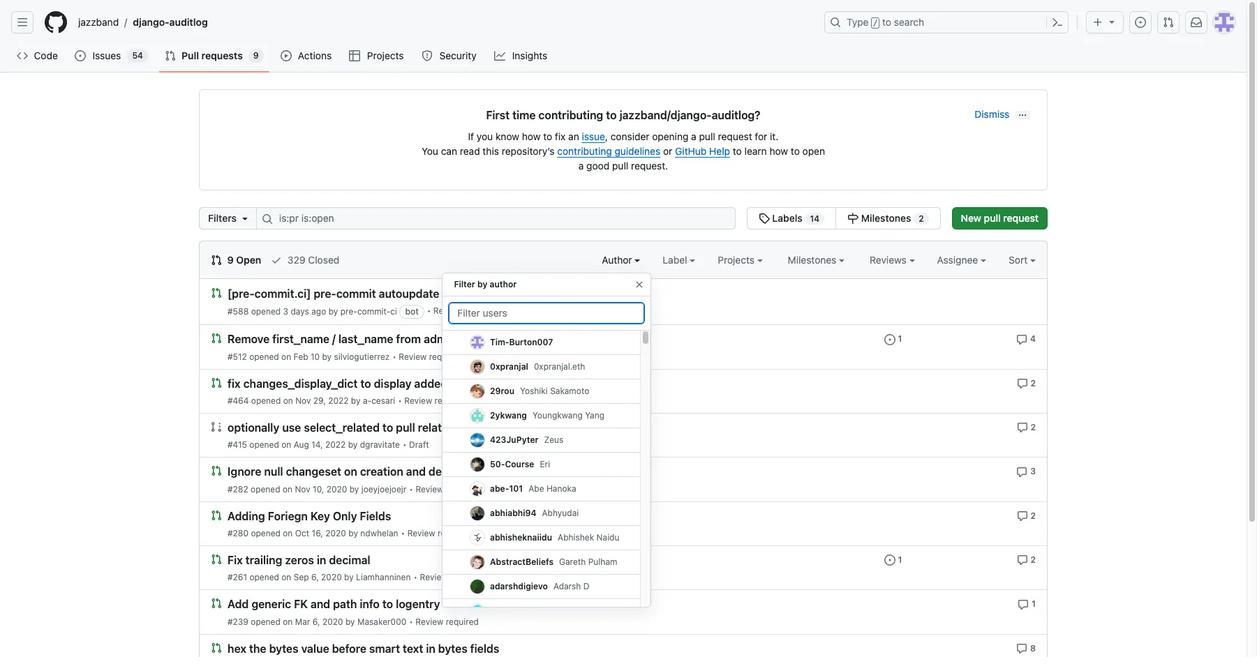 Task type: describe. For each thing, give the bounding box(es) containing it.
insights
[[512, 50, 547, 61]]

1 / 6 checks ok image
[[628, 378, 639, 389]]

draft pull request image
[[211, 422, 222, 433]]

0 vertical spatial request
[[718, 131, 752, 142]]

open
[[802, 145, 825, 157]]

only
[[333, 510, 357, 523]]

silviogutierrez link
[[334, 352, 390, 362]]

new pull request
[[961, 212, 1039, 224]]

last_name
[[338, 333, 393, 346]]

milestones button
[[788, 253, 845, 267]]

adarshdigievo adarsh d
[[490, 581, 590, 592]]

to right help
[[733, 145, 742, 157]]

10,
[[313, 484, 324, 495]]

1 link for fix trailing zeros in decimal
[[884, 553, 902, 566]]

eri
[[540, 459, 550, 470]]

abhisheknaiidu
[[490, 533, 552, 543]]

filter
[[454, 279, 475, 290]]

code
[[34, 50, 58, 61]]

by left a-
[[351, 396, 361, 406]]

table image
[[349, 50, 360, 61]]

0 vertical spatial contributing
[[538, 109, 603, 121]]

a inside to learn how to open a good pull request.
[[579, 160, 584, 172]]

@tim burton007 image
[[471, 336, 485, 350]]

329 closed link
[[271, 253, 339, 267]]

abhiabhi94
[[490, 508, 537, 519]]

comment image for optionally use select_related to pull related fields for
[[1017, 422, 1028, 434]]

2020 inside fix trailing zeros in decimal #261             opened on sep 6, 2020 by liamhanninen • review required
[[321, 572, 342, 583]]

1 2 link from the top
[[1017, 377, 1036, 389]]

2 for 2nd 2 link from the top
[[1031, 422, 1036, 433]]

request.
[[631, 160, 668, 172]]

abhisheknaiidu abhishek naidu
[[490, 533, 620, 543]]

actions link
[[275, 45, 338, 66]]

you
[[422, 145, 438, 157]]

abhinav
[[524, 606, 556, 616]]

9 for 9 open
[[227, 254, 234, 266]]

opened down remove
[[249, 352, 279, 362]]

ago
[[311, 307, 326, 317]]

search image
[[262, 214, 273, 225]]

issue element
[[747, 207, 941, 230]]

opening
[[652, 131, 689, 142]]

yoshiki
[[520, 386, 548, 396]]

open pull request element for ignore null changeset on creation and deletion
[[211, 465, 222, 477]]

generic
[[252, 599, 291, 611]]

hanoka
[[547, 484, 576, 494]]

tim-
[[490, 337, 510, 348]]

changeset
[[286, 466, 341, 479]]

4 link
[[1016, 332, 1036, 345]]

cesari
[[371, 396, 395, 406]]

bot
[[405, 307, 419, 317]]

adding foriegn key only fields #280             opened on oct 16, 2020 by ndwhelan • review required
[[228, 510, 471, 539]]

0xpranjal
[[490, 362, 529, 372]]

read
[[460, 145, 480, 157]]

fields
[[360, 510, 391, 523]]

opened inside "optionally use select_related to pull related fields for old #415             opened on aug 14, 2022 by dgravitate • draft"
[[249, 440, 279, 450]]

2 for third 2 link from the top of the page
[[1031, 511, 1036, 521]]

1 vertical spatial for
[[535, 378, 550, 390]]

hex the bytes value before smart text in bytes fields link
[[228, 643, 499, 655]]

@abhisheknaiidu image
[[471, 531, 485, 545]]

@423jupyter image
[[471, 433, 485, 447]]

2 from from the left
[[512, 333, 537, 346]]

projects inside popup button
[[718, 254, 757, 266]]

open pull request image for ignore null changeset on creation and deletion
[[211, 466, 222, 477]]

2 for first 2 link
[[1031, 378, 1036, 389]]

8 open pull request element from the top
[[211, 642, 222, 654]]

1 vertical spatial fields
[[470, 643, 499, 655]]

assignee button
[[937, 253, 986, 267]]

issue opened image for remove first_name / last_name from admin if missing from model
[[884, 334, 895, 345]]

@abstractbeliefs image
[[471, 556, 485, 570]]

null
[[264, 466, 283, 479]]

0 vertical spatial git pull request image
[[1163, 17, 1174, 28]]

open pull request image for adding foriegn key only fields
[[211, 510, 222, 521]]

issue
[[582, 131, 605, 142]]

0xpranjal.eth
[[534, 362, 585, 372]]

2022 inside "optionally use select_related to pull related fields for old #415             opened on aug 14, 2022 by dgravitate • draft"
[[325, 440, 346, 450]]

• right the bot
[[427, 306, 431, 316]]

good
[[586, 160, 610, 172]]

to up repository's in the left of the page
[[543, 131, 552, 142]]

related
[[418, 422, 455, 434]]

required inside ignore null changeset on creation and deletion #282             opened on nov 10, 2020 by joeyjoejoejr • review required
[[446, 484, 479, 495]]

1 vertical spatial pre-
[[340, 307, 357, 317]]

on left creation
[[344, 466, 357, 479]]

29rou yoshiki sakamoto
[[490, 386, 590, 396]]

open pull request image for remove first_name / last_name from admin if missing from model
[[211, 333, 222, 344]]

reviews button
[[870, 253, 915, 267]]

remove first_name / last_name from admin if missing from model link
[[228, 333, 573, 346]]

open
[[236, 254, 261, 266]]

milestones for milestones
[[788, 254, 839, 266]]

pull inside "optionally use select_related to pull related fields for old #415             opened on aug 14, 2022 by dgravitate • draft"
[[396, 422, 415, 434]]

9 open link
[[211, 253, 261, 267]]

path
[[333, 599, 357, 611]]

by inside adding foriegn key only fields #280             opened on oct 16, 2020 by ndwhelan • review required
[[349, 528, 358, 539]]

• right cesari
[[398, 396, 402, 406]]

50-
[[490, 459, 505, 470]]

required down filter by author
[[464, 306, 497, 316]]

list containing jazzband
[[73, 11, 816, 33]]

git pull request image
[[165, 50, 176, 61]]

on inside adding foriegn key only fields #280             opened on oct 16, 2020 by ndwhelan • review required
[[283, 528, 293, 539]]

pull up github help "link"
[[699, 131, 715, 142]]

gareth
[[559, 557, 586, 567]]

open pull request element for add generic fk and path info to logentry
[[211, 598, 222, 609]]

menu containing filter by author
[[442, 267, 652, 658]]

requests
[[201, 50, 243, 61]]

fix
[[228, 554, 243, 567]]

foriegn
[[268, 510, 308, 523]]

[pre-commit.ci] pre-commit autoupdate link
[[228, 288, 439, 300]]

4
[[1030, 334, 1036, 344]]

4 2 link from the top
[[1017, 553, 1036, 566]]

open pull request element for fix trailing zeros in decimal
[[211, 553, 222, 565]]

2 for fourth 2 link from the top
[[1031, 555, 1036, 565]]

jazzband/django-
[[620, 109, 712, 121]]

shield image
[[422, 50, 433, 61]]

naidu
[[597, 533, 620, 543]]

commit-
[[357, 307, 390, 317]]

1 vertical spatial contributing
[[557, 145, 612, 157]]

@50 course image
[[471, 458, 485, 472]]

fields inside "optionally use select_related to pull related fields for old #415             opened on aug 14, 2022 by dgravitate • draft"
[[458, 422, 487, 434]]

to learn how to open a good pull request.
[[579, 145, 825, 172]]

review required link for liamhanninen
[[420, 572, 483, 583]]

• inside ignore null changeset on creation and deletion #282             opened on nov 10, 2020 by joeyjoejoejr • review required
[[409, 484, 413, 495]]

for inside "optionally use select_related to pull related fields for old #415             opened on aug 14, 2022 by dgravitate • draft"
[[490, 422, 505, 434]]

missing
[[469, 333, 510, 346]]

label button
[[663, 253, 695, 267]]

review down fix changes_display_dict to display added/deleted objects for m2m updates link
[[404, 396, 432, 406]]

/ for type
[[873, 18, 878, 28]]

,
[[605, 131, 608, 142]]

commit
[[336, 288, 376, 300]]

tim-burton007
[[490, 337, 553, 348]]

dgravitate
[[360, 440, 400, 450]]

• inside fix trailing zeros in decimal #261             opened on sep 6, 2020 by liamhanninen • review required
[[414, 572, 418, 583]]

review inside add generic fk and path info to logentry #239             opened on mar 6, 2020 by masaker000 • review required
[[416, 617, 443, 627]]

1 vertical spatial in
[[426, 643, 435, 655]]

0 vertical spatial how
[[522, 131, 541, 142]]

opened inside add generic fk and path info to logentry #239             opened on mar 6, 2020 by masaker000 • review required
[[251, 617, 280, 627]]

• inside add generic fk and path info to logentry #239             opened on mar 6, 2020 by masaker000 • review required
[[409, 617, 413, 627]]

1 horizontal spatial /
[[332, 333, 336, 346]]

adding foriegn key only fields link
[[228, 510, 391, 523]]

ndwhelan
[[360, 528, 398, 539]]

comment image for adding foriegn key only fields
[[1017, 511, 1028, 522]]

none search field containing filters
[[199, 207, 941, 230]]

open pull request element for [pre-commit.ci] pre-commit autoupdate
[[211, 287, 222, 299]]

review required link for masaker000
[[416, 617, 479, 627]]

• inside "optionally use select_related to pull related fields for old #415             opened on aug 14, 2022 by dgravitate • draft"
[[403, 440, 407, 450]]

Filter users text field
[[448, 302, 645, 325]]

trailing
[[246, 554, 282, 567]]

and inside ignore null changeset on creation and deletion #282             opened on nov 10, 2020 by joeyjoejoejr • review required
[[406, 466, 426, 479]]

sort button
[[1009, 253, 1036, 267]]

fk
[[294, 599, 308, 611]]

youngkwang
[[533, 410, 583, 421]]

adarsh
[[554, 581, 581, 592]]

to inside add generic fk and path info to logentry #239             opened on mar 6, 2020 by masaker000 • review required
[[382, 599, 393, 611]]

opened down commit.ci]
[[251, 307, 281, 317]]

code image
[[17, 50, 28, 61]]

sort
[[1009, 254, 1028, 266]]

if
[[459, 333, 466, 346]]

#512
[[228, 352, 247, 362]]

review required link for ndwhelan
[[407, 528, 471, 539]]

on down changes_display_dict
[[283, 396, 293, 406]]

to left open
[[791, 145, 800, 157]]

...
[[1018, 108, 1027, 118]]

#464             opened on nov 29, 2022 by a-cesari • review required
[[228, 396, 468, 406]]

16,
[[312, 528, 323, 539]]

command palette image
[[1052, 17, 1063, 28]]

projects button
[[718, 253, 763, 267]]

• review required
[[427, 306, 497, 316]]

auditlog?
[[712, 109, 761, 121]]

burton007
[[510, 337, 553, 348]]

issue opened image
[[1135, 17, 1146, 28]]

fix trailing zeros in decimal link
[[228, 554, 370, 567]]

review inside adding foriegn key only fields #280             opened on oct 16, 2020 by ndwhelan • review required
[[407, 528, 435, 539]]

by inside fix trailing zeros in decimal #261             opened on sep 6, 2020 by liamhanninen • review required
[[344, 572, 354, 583]]

plus image
[[1092, 17, 1104, 28]]

by right 10
[[322, 352, 332, 362]]

pull right "new"
[[984, 212, 1001, 224]]

required down added/deleted
[[435, 396, 468, 406]]

0 vertical spatial pre-
[[314, 288, 336, 300]]

masaker000
[[357, 617, 406, 627]]

pulham
[[588, 557, 618, 567]]

opened right #464
[[251, 396, 281, 406]]

• inside adding foriegn key only fields #280             opened on oct 16, 2020 by ndwhelan • review required
[[401, 528, 405, 539]]

1 horizontal spatial fix
[[555, 131, 566, 142]]

9 open
[[225, 254, 261, 266]]

triangle down image
[[1106, 16, 1118, 27]]

0 vertical spatial 2022
[[328, 396, 349, 406]]

the
[[249, 643, 266, 655]]



Task type: vqa. For each thing, say whether or not it's contained in the screenshot.


Task type: locate. For each thing, give the bounding box(es) containing it.
0xpranjal 0xpranjal.eth
[[490, 362, 585, 372]]

#280
[[228, 528, 249, 539]]

optionally
[[228, 422, 279, 434]]

0 vertical spatial open pull request image
[[211, 288, 222, 299]]

on left mar
[[283, 617, 293, 627]]

ci
[[390, 307, 397, 317]]

abstractbeliefs gareth pulham
[[490, 557, 618, 567]]

open pull request element left [pre-
[[211, 287, 222, 299]]

2020 inside adding foriegn key only fields #280             opened on oct 16, 2020 by ndwhelan • review required
[[325, 528, 346, 539]]

@abhiabhi94 image
[[471, 507, 485, 521]]

2020 down add generic fk and path info to logentry link
[[322, 617, 343, 627]]

by inside add generic fk and path info to logentry #239             opened on mar 6, 2020 by masaker000 • review required
[[345, 617, 355, 627]]

329
[[288, 254, 305, 266]]

2020
[[326, 484, 347, 495], [325, 528, 346, 539], [321, 572, 342, 583], [322, 617, 343, 627]]

1 horizontal spatial how
[[770, 145, 788, 157]]

review required link for silviogutierrez
[[399, 352, 462, 362]]

opened inside fix trailing zeros in decimal #261             opened on sep 6, 2020 by liamhanninen • review required
[[249, 572, 279, 583]]

on left feb at left bottom
[[281, 352, 291, 362]]

play image
[[280, 50, 292, 61]]

1 horizontal spatial 3
[[1030, 466, 1036, 477]]

review required link down 11 / 11 checks ok image
[[433, 306, 497, 316]]

admin
[[424, 333, 456, 346]]

fix changes_display_dict to display added/deleted objects for m2m updates link
[[228, 378, 626, 390]]

0 vertical spatial 1
[[898, 334, 902, 344]]

0 horizontal spatial a
[[579, 160, 584, 172]]

comment image for 3
[[1017, 467, 1028, 478]]

0 horizontal spatial 9
[[227, 254, 234, 266]]

open pull request image left hex on the left
[[211, 643, 222, 654]]

2 comment image from the top
[[1017, 467, 1028, 478]]

issue opened image for fix trailing zeros in decimal
[[884, 555, 895, 566]]

author
[[602, 254, 635, 266]]

required inside fix trailing zeros in decimal #261             opened on sep 6, 2020 by liamhanninen • review required
[[450, 572, 483, 583]]

open pull request image up draft pull request element on the bottom
[[211, 377, 222, 389]]

open pull request image left remove
[[211, 333, 222, 344]]

by inside "optionally use select_related to pull related fields for old #415             opened on aug 14, 2022 by dgravitate • draft"
[[348, 440, 358, 450]]

open pull request image
[[211, 288, 222, 299], [211, 598, 222, 609], [211, 643, 222, 654]]

1 link
[[884, 332, 902, 345], [884, 553, 902, 566], [1018, 598, 1036, 610]]

open pull request element left remove
[[211, 332, 222, 344]]

review required link down logentry
[[416, 617, 479, 627]]

projects right table image
[[367, 50, 404, 61]]

1 open pull request image from the top
[[211, 333, 222, 344]]

open pull request element for adding foriegn key only fields
[[211, 509, 222, 521]]

8 link
[[1016, 642, 1036, 655]]

reviews
[[870, 254, 909, 266]]

1 horizontal spatial git pull request image
[[1163, 17, 1174, 28]]

by
[[477, 279, 487, 290], [328, 307, 338, 317], [322, 352, 332, 362], [351, 396, 361, 406], [348, 440, 358, 450], [349, 484, 359, 495], [349, 528, 358, 539], [344, 572, 354, 583], [345, 617, 355, 627]]

open pull request image for fix changes_display_dict to display added/deleted objects for m2m updates
[[211, 377, 222, 389]]

1 horizontal spatial from
[[512, 333, 537, 346]]

zeros
[[285, 554, 314, 567]]

0 vertical spatial in
[[317, 554, 326, 567]]

0 vertical spatial 9
[[253, 50, 259, 61]]

on down 'null'
[[283, 484, 293, 495]]

1 horizontal spatial pre-
[[340, 307, 357, 317]]

ignore
[[228, 466, 261, 479]]

2 open pull request image from the top
[[211, 598, 222, 609]]

3 open pull request image from the top
[[211, 466, 222, 477]]

opened down optionally
[[249, 440, 279, 450]]

opened inside adding foriegn key only fields #280             opened on oct 16, 2020 by ndwhelan • review required
[[251, 528, 281, 539]]

2 open pull request element from the top
[[211, 332, 222, 344]]

1 horizontal spatial in
[[426, 643, 435, 655]]

review inside ignore null changeset on creation and deletion #282             opened on nov 10, 2020 by joeyjoejoejr • review required
[[416, 484, 444, 495]]

1 horizontal spatial milestones
[[861, 212, 911, 224]]

how inside to learn how to open a good pull request.
[[770, 145, 788, 157]]

1 vertical spatial milestones
[[788, 254, 839, 266]]

adding
[[228, 510, 265, 523]]

git pull request image inside 9 open link
[[211, 255, 222, 266]]

open pull request image for add generic fk and path info to logentry
[[211, 598, 222, 609]]

1 link for remove first_name / last_name from admin if missing from model
[[884, 332, 902, 345]]

2020 inside add generic fk and path info to logentry #239             opened on mar 6, 2020 by masaker000 • review required
[[322, 617, 343, 627]]

by down decimal at the bottom of page
[[344, 572, 354, 583]]

list
[[73, 11, 816, 33]]

fix changes_display_dict to display added/deleted objects for m2m updates
[[228, 378, 626, 390]]

1 horizontal spatial request
[[1003, 212, 1039, 224]]

comment image inside 8 link
[[1016, 643, 1028, 655]]

0 vertical spatial fields
[[458, 422, 487, 434]]

request up sort popup button at right top
[[1003, 212, 1039, 224]]

repository's
[[502, 145, 555, 157]]

1 from from the left
[[396, 333, 421, 346]]

#588
[[228, 307, 249, 317]]

• right ndwhelan link
[[401, 528, 405, 539]]

pull requests
[[181, 50, 243, 61]]

3 open pull request element from the top
[[211, 377, 222, 389]]

autoupdate
[[379, 288, 439, 300]]

Issues search field
[[256, 207, 736, 230]]

triangle down image
[[239, 213, 251, 224]]

pull inside to learn how to open a good pull request.
[[612, 160, 628, 172]]

graph image
[[494, 50, 505, 61]]

required left the @abhisheknaiidu image
[[438, 528, 471, 539]]

opened inside ignore null changeset on creation and deletion #282             opened on nov 10, 2020 by joeyjoejoejr • review required
[[251, 484, 280, 495]]

1 for remove first_name / last_name from admin if missing from model
[[898, 334, 902, 344]]

insights link
[[489, 45, 554, 66]]

nov left 10,
[[295, 484, 310, 495]]

draft pull request element
[[211, 421, 222, 433]]

a down the you can read this repository's contributing guidelines or github help
[[579, 160, 584, 172]]

0 horizontal spatial git pull request image
[[211, 255, 222, 266]]

author
[[490, 279, 517, 290]]

milestones inside popup button
[[788, 254, 839, 266]]

#464
[[228, 396, 249, 406]]

required down the deletion
[[446, 484, 479, 495]]

silviogutierrez
[[334, 352, 390, 362]]

review required link down admin
[[399, 352, 462, 362]]

by down only
[[349, 528, 358, 539]]

nov inside ignore null changeset on creation and deletion #282             opened on nov 10, 2020 by joeyjoejoejr • review required
[[295, 484, 310, 495]]

0 vertical spatial for
[[755, 131, 767, 142]]

11 / 11 checks ok image
[[442, 288, 453, 300]]

required down @adarshdigievo image
[[446, 617, 479, 627]]

use
[[282, 422, 301, 434]]

review required link for joeyjoejoejr
[[416, 484, 479, 495]]

review down 11 / 11 checks ok image
[[433, 306, 461, 316]]

in right text
[[426, 643, 435, 655]]

in right zeros
[[317, 554, 326, 567]]

open pull request image left adding
[[211, 510, 222, 521]]

zeus
[[544, 435, 564, 445]]

423jupyter
[[490, 435, 539, 445]]

required inside add generic fk and path info to logentry #239             opened on mar 6, 2020 by masaker000 • review required
[[446, 617, 479, 627]]

0 horizontal spatial from
[[396, 333, 421, 346]]

@0xpranjal image
[[471, 360, 485, 374]]

1 vertical spatial issue opened image
[[884, 334, 895, 345]]

fix left an
[[555, 131, 566, 142]]

3 comment image from the top
[[1016, 643, 1028, 655]]

projects right label popup button
[[718, 254, 757, 266]]

on inside add generic fk and path info to logentry #239             opened on mar 6, 2020 by masaker000 • review required
[[283, 617, 293, 627]]

5 open pull request image from the top
[[211, 554, 222, 565]]

notifications image
[[1191, 17, 1202, 28]]

1 vertical spatial 1
[[898, 555, 902, 565]]

adarshdigievo
[[490, 581, 548, 592]]

comment image for add generic fk and path info to logentry
[[1018, 599, 1029, 610]]

3 inside the 3 link
[[1030, 466, 1036, 477]]

remove
[[228, 333, 270, 346]]

request
[[718, 131, 752, 142], [1003, 212, 1039, 224]]

2 vertical spatial issue opened image
[[884, 555, 895, 566]]

0 vertical spatial comment image
[[1016, 334, 1028, 345]]

milestones down 14
[[788, 254, 839, 266]]

to up masaker000 link
[[382, 599, 393, 611]]

by right ago
[[328, 307, 338, 317]]

•
[[427, 306, 431, 316], [392, 352, 396, 362], [398, 396, 402, 406], [403, 440, 407, 450], [409, 484, 413, 495], [401, 528, 405, 539], [414, 572, 418, 583], [409, 617, 413, 627]]

1 vertical spatial 6,
[[313, 617, 320, 627]]

time
[[512, 109, 536, 121]]

6,
[[311, 572, 319, 583], [313, 617, 320, 627]]

0 horizontal spatial 3
[[283, 307, 288, 317]]

an
[[568, 131, 579, 142]]

review right ndwhelan link
[[407, 528, 435, 539]]

in
[[317, 554, 326, 567], [426, 643, 435, 655]]

7 open pull request element from the top
[[211, 598, 222, 609]]

on inside fix trailing zeros in decimal #261             opened on sep 6, 2020 by liamhanninen • review required
[[281, 572, 291, 583]]

1 open pull request image from the top
[[211, 288, 222, 299]]

you can read this repository's contributing guidelines or github help
[[422, 145, 730, 157]]

/ inside 'type / to search'
[[873, 18, 878, 28]]

0 horizontal spatial projects
[[367, 50, 404, 61]]

nov left 29,
[[295, 396, 311, 406]]

0 horizontal spatial in
[[317, 554, 326, 567]]

0 horizontal spatial and
[[311, 599, 330, 611]]

2020 right 16,
[[325, 528, 346, 539]]

6, right sep
[[311, 572, 319, 583]]

by right "filter"
[[477, 279, 487, 290]]

2020 inside ignore null changeset on creation and deletion #282             opened on nov 10, 2020 by joeyjoejoejr • review required
[[326, 484, 347, 495]]

and inside add generic fk and path info to logentry #239             opened on mar 6, 2020 by masaker000 • review required
[[311, 599, 330, 611]]

comment image
[[1016, 334, 1028, 345], [1017, 467, 1028, 478], [1016, 643, 1028, 655]]

0 horizontal spatial fix
[[228, 378, 241, 390]]

open pull request element left add
[[211, 598, 222, 609]]

on inside "optionally use select_related to pull related fields for old #415             opened on aug 14, 2022 by dgravitate • draft"
[[281, 440, 291, 450]]

1 vertical spatial a
[[579, 160, 584, 172]]

jazzband
[[78, 16, 119, 28]]

comment image inside 4 'link'
[[1016, 334, 1028, 345]]

type / to search
[[847, 16, 924, 28]]

to up a-
[[360, 378, 371, 390]]

joeyjoejoejr
[[361, 484, 406, 495]]

6, right mar
[[313, 617, 320, 627]]

#261
[[228, 572, 247, 583]]

@abe 101 image
[[471, 482, 485, 496]]

• right the joeyjoejoejr link
[[409, 484, 413, 495]]

opened
[[251, 307, 281, 317], [249, 352, 279, 362], [251, 396, 281, 406], [249, 440, 279, 450], [251, 484, 280, 495], [251, 528, 281, 539], [249, 572, 279, 583], [251, 617, 280, 627]]

0 horizontal spatial request
[[718, 131, 752, 142]]

• left draft link
[[403, 440, 407, 450]]

git pull request image left the 9 open
[[211, 255, 222, 266]]

0 vertical spatial 6,
[[311, 572, 319, 583]]

1 for fix trailing zeros in decimal
[[898, 555, 902, 565]]

2022 right 29,
[[328, 396, 349, 406]]

homepage image
[[45, 11, 67, 34]]

2 vertical spatial 1 link
[[1018, 598, 1036, 610]]

updates
[[583, 378, 626, 390]]

/ right type
[[873, 18, 878, 28]]

actions
[[298, 50, 332, 61]]

14,
[[311, 440, 323, 450]]

to inside "optionally use select_related to pull related fields for old #415             opened on aug 14, 2022 by dgravitate • draft"
[[382, 422, 393, 434]]

1 vertical spatial open pull request image
[[211, 598, 222, 609]]

pre- up ago
[[314, 288, 336, 300]]

0 vertical spatial nov
[[295, 396, 311, 406]]

open pull request image for fix trailing zeros in decimal
[[211, 554, 222, 565]]

6 open pull request element from the top
[[211, 553, 222, 565]]

2 vertical spatial open pull request image
[[211, 643, 222, 654]]

open pull request image for [pre-commit.ci] pre-commit autoupdate
[[211, 288, 222, 299]]

2 horizontal spatial for
[[755, 131, 767, 142]]

4 open pull request element from the top
[[211, 465, 222, 477]]

@2ykwang image
[[471, 409, 485, 423]]

filter by author
[[454, 279, 517, 290]]

1 vertical spatial how
[[770, 145, 788, 157]]

review inside fix trailing zeros in decimal #261             opened on sep 6, 2020 by liamhanninen • review required
[[420, 572, 448, 583]]

by down ignore null changeset on creation and deletion link
[[349, 484, 359, 495]]

review required link down @abstractbeliefs image
[[420, 572, 483, 583]]

• down remove first_name / last_name from admin if missing from model link
[[392, 352, 396, 362]]

2 open pull request image from the top
[[211, 377, 222, 389]]

open pull request element left hex on the left
[[211, 642, 222, 654]]

review required link for pre-commit-ci
[[433, 306, 497, 316]]

in inside fix trailing zeros in decimal #261             opened on sep 6, 2020 by liamhanninen • review required
[[317, 554, 326, 567]]

to up ,
[[606, 109, 617, 121]]

1 vertical spatial request
[[1003, 212, 1039, 224]]

1 vertical spatial comment image
[[1017, 467, 1028, 478]]

open pull request element for fix changes_display_dict to display added/deleted objects for m2m updates
[[211, 377, 222, 389]]

0 vertical spatial fix
[[555, 131, 566, 142]]

4 open pull request image from the top
[[211, 510, 222, 521]]

a up github
[[691, 131, 696, 142]]

liamhanninen link
[[356, 572, 411, 583]]

consider
[[611, 131, 650, 142]]

tag image
[[759, 213, 770, 224]]

2 vertical spatial for
[[490, 422, 505, 434]]

/ inside 'jazzband / django-auditlog'
[[124, 16, 127, 28]]

2022 down select_related
[[325, 440, 346, 450]]

type
[[847, 16, 869, 28]]

jazzband / django-auditlog
[[78, 16, 208, 28]]

milestone image
[[847, 213, 859, 224]]

2ykwang youngkwang yang
[[490, 410, 605, 421]]

added/deleted
[[414, 378, 491, 390]]

opened down generic
[[251, 617, 280, 627]]

comment image for 4
[[1016, 334, 1028, 345]]

on left sep
[[281, 572, 291, 583]]

masaker000 link
[[357, 617, 406, 627]]

0 vertical spatial and
[[406, 466, 426, 479]]

for down 0xpranjal 0xpranjal.eth on the bottom of the page
[[535, 378, 550, 390]]

open pull request image left ignore at the bottom of page
[[211, 466, 222, 477]]

0 vertical spatial 3
[[283, 307, 288, 317]]

2 2 link from the top
[[1017, 421, 1036, 434]]

2 vertical spatial 1
[[1032, 599, 1036, 609]]

@adarshdigievo image
[[471, 580, 485, 594]]

bytes right the
[[269, 643, 298, 655]]

on left aug on the bottom left
[[281, 440, 291, 450]]

help
[[709, 145, 730, 157]]

6, inside fix trailing zeros in decimal #261             opened on sep 6, 2020 by liamhanninen • review required
[[311, 572, 319, 583]]

2 horizontal spatial /
[[873, 18, 878, 28]]

joeyjoejoejr link
[[361, 484, 406, 495]]

ignore null changeset on creation and deletion link
[[228, 466, 471, 479]]

pull up draft link
[[396, 422, 415, 434]]

and right fk
[[311, 599, 330, 611]]

menu
[[442, 267, 652, 658]]

0 horizontal spatial how
[[522, 131, 541, 142]]

1 horizontal spatial for
[[535, 378, 550, 390]]

open pull request image left [pre-
[[211, 288, 222, 299]]

2 inside milestones 2
[[919, 214, 924, 224]]

1 comment image from the top
[[1016, 334, 1028, 345]]

review required link for a-cesari
[[404, 396, 468, 406]]

3 open pull request image from the top
[[211, 643, 222, 654]]

review down logentry
[[416, 617, 443, 627]]

None search field
[[199, 207, 941, 230]]

bytes right text
[[438, 643, 468, 655]]

opened down trailing
[[249, 572, 279, 583]]

1 vertical spatial 3
[[1030, 466, 1036, 477]]

fix up #464
[[228, 378, 241, 390]]

1 vertical spatial nov
[[295, 484, 310, 495]]

a-
[[363, 396, 371, 406]]

5 open pull request element from the top
[[211, 509, 222, 521]]

fields right related
[[458, 422, 487, 434]]

6, inside add generic fk and path info to logentry #239             opened on mar 6, 2020 by masaker000 • review required
[[313, 617, 320, 627]]

1 vertical spatial git pull request image
[[211, 255, 222, 266]]

abe-101 abe hanoka
[[490, 484, 576, 494]]

0 horizontal spatial milestones
[[788, 254, 839, 266]]

close menu image
[[634, 279, 645, 290]]

dgravitate link
[[360, 440, 400, 450]]

1 vertical spatial 2022
[[325, 440, 346, 450]]

9
[[253, 50, 259, 61], [227, 254, 234, 266]]

check image
[[271, 255, 282, 266]]

tim-burton007 link
[[443, 331, 640, 355]]

model
[[540, 333, 573, 346]]

0 vertical spatial 1 link
[[884, 332, 902, 345]]

for left it.
[[755, 131, 767, 142]]

from down the bot
[[396, 333, 421, 346]]

0 horizontal spatial bytes
[[269, 643, 298, 655]]

open pull request element left adding
[[211, 509, 222, 521]]

/ for jazzband
[[124, 16, 127, 28]]

to left search
[[882, 16, 891, 28]]

2020 down decimal at the bottom of page
[[321, 572, 342, 583]]

required down admin
[[429, 352, 462, 362]]

smart
[[369, 643, 400, 655]]

milestones inside issue "element"
[[861, 212, 911, 224]]

aug
[[294, 440, 309, 450]]

comment image
[[1017, 378, 1028, 389], [1017, 422, 1028, 434], [1017, 511, 1028, 522], [1017, 555, 1028, 566], [1018, 599, 1029, 610]]

for down 2ykwang
[[490, 422, 505, 434]]

@29rou image
[[471, 385, 485, 399]]

by inside ignore null changeset on creation and deletion #282             opened on nov 10, 2020 by joeyjoejoejr • review required
[[349, 484, 359, 495]]

1 bytes from the left
[[269, 643, 298, 655]]

dismiss ...
[[975, 108, 1027, 120]]

first time contributing to jazzband/django-auditlog?
[[486, 109, 761, 121]]

contributing down issue link on the top left of page
[[557, 145, 612, 157]]

/ up #512             opened on feb 10 by silviogutierrez • review required
[[332, 333, 336, 346]]

0 horizontal spatial for
[[490, 422, 505, 434]]

info
[[360, 599, 380, 611]]

first
[[486, 109, 510, 121]]

text
[[403, 643, 423, 655]]

open pull request element for remove first_name / last_name from admin if missing from model
[[211, 332, 222, 344]]

open pull request element
[[211, 287, 222, 299], [211, 332, 222, 344], [211, 377, 222, 389], [211, 465, 222, 477], [211, 509, 222, 521], [211, 553, 222, 565], [211, 598, 222, 609], [211, 642, 222, 654]]

how up repository's in the left of the page
[[522, 131, 541, 142]]

security
[[439, 50, 477, 61]]

required inside adding foriegn key only fields #280             opened on oct 16, 2020 by ndwhelan • review required
[[438, 528, 471, 539]]

0 vertical spatial milestones
[[861, 212, 911, 224]]

milestones right milestone image
[[861, 212, 911, 224]]

comment image for 8
[[1016, 643, 1028, 655]]

guidelines
[[615, 145, 660, 157]]

and down draft link
[[406, 466, 426, 479]]

projects link
[[344, 45, 410, 66]]

Search all issues text field
[[256, 207, 736, 230]]

issue opened image
[[75, 50, 86, 61], [884, 334, 895, 345], [884, 555, 895, 566]]

0 vertical spatial a
[[691, 131, 696, 142]]

0 horizontal spatial /
[[124, 16, 127, 28]]

opened down adding
[[251, 528, 281, 539]]

1 vertical spatial 9
[[227, 254, 234, 266]]

contributing guidelines link
[[557, 145, 660, 157]]

milestones for milestones 2
[[861, 212, 911, 224]]

pull down contributing guidelines link
[[612, 160, 628, 172]]

review down the deletion
[[416, 484, 444, 495]]

1 vertical spatial and
[[311, 599, 330, 611]]

open pull request image
[[211, 333, 222, 344], [211, 377, 222, 389], [211, 466, 222, 477], [211, 510, 222, 521], [211, 554, 222, 565]]

1 horizontal spatial 9
[[253, 50, 259, 61]]

1 open pull request element from the top
[[211, 287, 222, 299]]

1 vertical spatial projects
[[718, 254, 757, 266]]

1 vertical spatial 1 link
[[884, 553, 902, 566]]

security link
[[416, 45, 483, 66]]

1 vertical spatial fix
[[228, 378, 241, 390]]

draft link
[[409, 440, 429, 450]]

open pull request element left fix
[[211, 553, 222, 565]]

1 horizontal spatial and
[[406, 466, 426, 479]]

/ left django-
[[124, 16, 127, 28]]

1 horizontal spatial projects
[[718, 254, 757, 266]]

abstractbeliefs
[[490, 557, 554, 567]]

0 vertical spatial projects
[[367, 50, 404, 61]]

3 2 link from the top
[[1017, 509, 1036, 522]]

github
[[675, 145, 707, 157]]

open pull request element up draft pull request element on the bottom
[[211, 377, 222, 389]]

1 horizontal spatial a
[[691, 131, 696, 142]]

9 for 9
[[253, 50, 259, 61]]

0 vertical spatial issue opened image
[[75, 50, 86, 61]]

git pull request image
[[1163, 17, 1174, 28], [211, 255, 222, 266]]

1 horizontal spatial bytes
[[438, 643, 468, 655]]

request up help
[[718, 131, 752, 142]]

review down remove first_name / last_name from admin if missing from model at the left of the page
[[399, 352, 427, 362]]

2 vertical spatial comment image
[[1016, 643, 1028, 655]]

pre- down commit
[[340, 307, 357, 317]]

mar
[[295, 617, 310, 627]]

labels 14
[[770, 212, 820, 224]]

0 horizontal spatial pre-
[[314, 288, 336, 300]]

2 bytes from the left
[[438, 643, 468, 655]]

comment image inside the 3 link
[[1017, 467, 1028, 478]]

nov
[[295, 396, 311, 406], [295, 484, 310, 495]]



